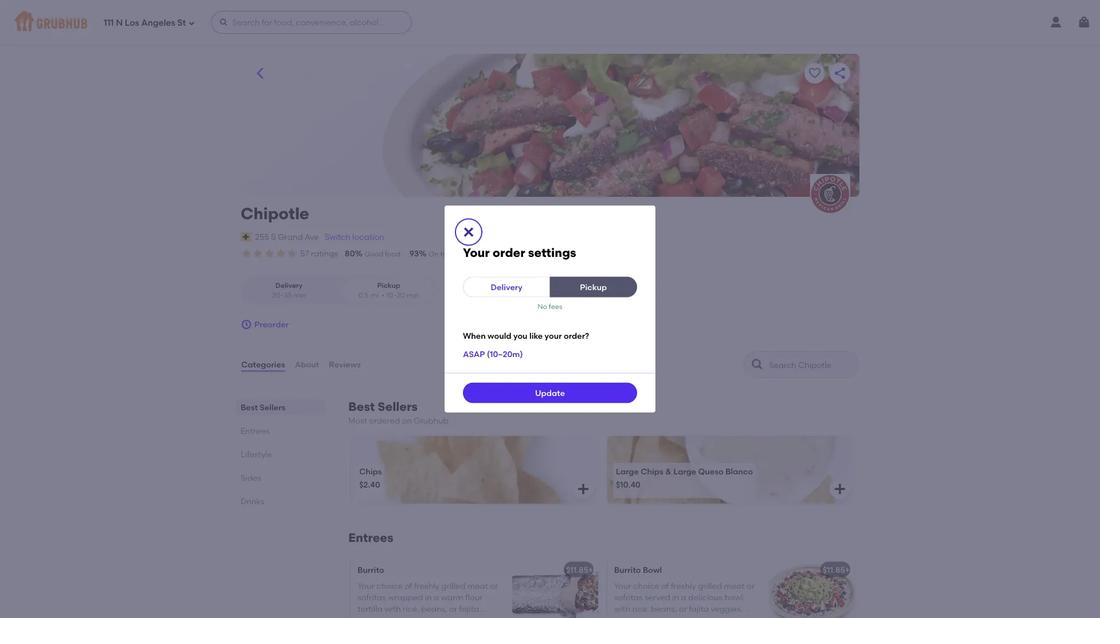 Task type: vqa. For each thing, say whether or not it's contained in the screenshot.
the right best
yes



Task type: describe. For each thing, give the bounding box(es) containing it.
s
[[271, 232, 276, 242]]

served
[[645, 593, 670, 603]]

save this restaurant image
[[808, 66, 822, 80]]

angeles
[[141, 18, 175, 28]]

1 horizontal spatial or
[[747, 582, 755, 591]]

blanco
[[725, 467, 753, 477]]

drinks
[[241, 497, 264, 507]]

location
[[352, 232, 384, 242]]

would
[[488, 331, 511, 341]]

n
[[116, 18, 123, 28]]

choice
[[633, 582, 659, 591]]

fajita
[[689, 605, 709, 615]]

sellers for best sellers
[[260, 403, 285, 413]]

2 large from the left
[[674, 467, 696, 477]]

(10–20m)
[[487, 349, 523, 359]]

burrito for burrito
[[358, 565, 384, 575]]

beans,
[[651, 605, 677, 615]]

$11.85 for burrito bowl
[[823, 565, 845, 575]]

93
[[409, 249, 419, 259]]

meat
[[724, 582, 745, 591]]

0.5
[[359, 291, 369, 300]]

correct
[[511, 250, 536, 258]]

sides
[[241, 473, 261, 483]]

delicious
[[688, 593, 723, 603]]

lifestyle tab
[[241, 449, 321, 461]]

mi
[[371, 291, 379, 300]]

rice,
[[632, 605, 649, 615]]

and
[[614, 617, 630, 619]]

pickup for pickup 0.5 mi • 10–20 min
[[377, 282, 400, 290]]

fees
[[549, 303, 563, 311]]

1 vertical spatial with
[[662, 617, 678, 619]]

chipotle logo image
[[810, 174, 850, 214]]

chips $2.40
[[359, 467, 382, 490]]

asap (10–20m) button
[[463, 344, 523, 365]]

like
[[529, 331, 543, 341]]

in
[[672, 593, 679, 603]]

delivery 20–35 min
[[272, 282, 306, 300]]

order for correct
[[538, 250, 556, 258]]

entrees inside tab
[[241, 426, 270, 436]]

ave
[[305, 232, 319, 242]]

chipotle
[[241, 204, 309, 223]]

svg image inside preorder button
[[241, 319, 252, 331]]

$11.85 + for burrito bowl
[[823, 565, 850, 575]]

min inside pickup 0.5 mi • 10–20 min
[[407, 291, 419, 300]]

1 horizontal spatial entrees
[[348, 531, 393, 545]]

los
[[125, 18, 139, 28]]

255
[[255, 232, 269, 242]]

chips inside large chips & large queso blanco $10.40
[[641, 467, 663, 477]]

share icon image
[[833, 66, 847, 80]]

ratings
[[311, 249, 338, 259]]

your for your choice of freshly grilled meat or sofritas served in a delicious bowl with rice, beans, or fajita veggies, and topped with guac, salsa, qu
[[614, 582, 631, 591]]

$2.40
[[359, 480, 380, 490]]

bowl
[[725, 593, 743, 603]]

asap
[[463, 349, 485, 359]]

option group containing delivery 20–35 min
[[241, 276, 437, 305]]

on time delivery
[[429, 250, 483, 258]]

$11.85 for burrito
[[566, 565, 588, 575]]

Search Chipotle search field
[[768, 360, 855, 371]]

when
[[463, 331, 486, 341]]

lifestyle
[[241, 450, 272, 460]]

topped
[[632, 617, 660, 619]]

veggies,
[[711, 605, 743, 615]]

no
[[538, 303, 547, 311]]

111
[[104, 18, 114, 28]]

categories button
[[241, 344, 286, 386]]

update button
[[463, 383, 637, 404]]

$10.40
[[616, 480, 641, 490]]

pickup for pickup
[[580, 282, 607, 292]]

freshly
[[671, 582, 696, 591]]

correct order
[[511, 250, 556, 258]]

•
[[381, 291, 384, 300]]

st
[[177, 18, 186, 28]]

subscription pass image
[[241, 233, 252, 242]]

+ for burrito
[[588, 565, 593, 575]]

about button
[[294, 344, 320, 386]]

best sellers most ordered on grubhub
[[348, 400, 449, 426]]

on
[[429, 250, 439, 258]]



Task type: locate. For each thing, give the bounding box(es) containing it.
0 horizontal spatial burrito
[[358, 565, 384, 575]]

1 horizontal spatial delivery
[[491, 282, 523, 292]]

2 $11.85 from the left
[[823, 565, 845, 575]]

switch location
[[325, 232, 384, 242]]

delivery inside delivery 20–35 min
[[275, 282, 303, 290]]

your order settings
[[463, 246, 576, 260]]

&
[[665, 467, 672, 477]]

pickup up •
[[377, 282, 400, 290]]

svg image
[[1077, 15, 1091, 29], [188, 20, 195, 27], [462, 225, 476, 239], [576, 483, 590, 496]]

+ for burrito bowl
[[845, 565, 850, 575]]

2 + from the left
[[845, 565, 850, 575]]

$11.85 +
[[566, 565, 593, 575], [823, 565, 850, 575]]

reviews
[[329, 360, 361, 370]]

time
[[440, 250, 455, 258]]

1 large from the left
[[616, 467, 639, 477]]

about
[[295, 360, 319, 370]]

save this restaurant button
[[804, 63, 825, 84]]

sides tab
[[241, 472, 321, 484]]

+
[[588, 565, 593, 575], [845, 565, 850, 575]]

1 vertical spatial or
[[679, 605, 687, 615]]

1 horizontal spatial min
[[407, 291, 419, 300]]

best for best sellers
[[241, 403, 258, 413]]

0 vertical spatial entrees
[[241, 426, 270, 436]]

burrito image
[[512, 558, 598, 619]]

0 horizontal spatial or
[[679, 605, 687, 615]]

best inside best sellers most ordered on grubhub
[[348, 400, 375, 415]]

chips left &
[[641, 467, 663, 477]]

burrito for burrito bowl
[[614, 565, 641, 575]]

min right 10–20
[[407, 291, 419, 300]]

2 chips from the left
[[641, 467, 663, 477]]

ordered
[[369, 416, 400, 426]]

preorder
[[254, 320, 289, 330]]

$11.85 + for burrito
[[566, 565, 593, 575]]

0 horizontal spatial $11.85
[[566, 565, 588, 575]]

your left 78
[[463, 246, 490, 260]]

1 horizontal spatial your
[[614, 582, 631, 591]]

delivery for delivery
[[491, 282, 523, 292]]

0 vertical spatial svg image
[[219, 18, 228, 27]]

switch
[[325, 232, 351, 242]]

guac,
[[680, 617, 703, 619]]

1 horizontal spatial +
[[845, 565, 850, 575]]

min right the 20–35
[[294, 291, 306, 300]]

caret left icon image
[[253, 66, 267, 80]]

on
[[402, 416, 412, 426]]

your for your order settings
[[463, 246, 490, 260]]

pickup up the order?
[[580, 282, 607, 292]]

large right &
[[674, 467, 696, 477]]

sellers inside tab
[[260, 403, 285, 413]]

delivery button
[[463, 277, 550, 298]]

2 $11.85 + from the left
[[823, 565, 850, 575]]

queso
[[698, 467, 724, 477]]

1 horizontal spatial pickup
[[580, 282, 607, 292]]

1 horizontal spatial svg image
[[241, 319, 252, 331]]

order right 'correct'
[[538, 250, 556, 258]]

entrees
[[241, 426, 270, 436], [348, 531, 393, 545]]

2 horizontal spatial svg image
[[833, 483, 847, 496]]

best up the entrees tab on the bottom left of the page
[[241, 403, 258, 413]]

20–35
[[272, 291, 292, 300]]

pickup button
[[550, 277, 637, 298]]

svg image inside main navigation navigation
[[219, 18, 228, 27]]

1 min from the left
[[294, 291, 306, 300]]

large
[[616, 467, 639, 477], [674, 467, 696, 477]]

large chips & large queso blanco $10.40
[[616, 467, 753, 490]]

min inside delivery 20–35 min
[[294, 291, 306, 300]]

grilled
[[698, 582, 722, 591]]

0 vertical spatial or
[[747, 582, 755, 591]]

best sellers
[[241, 403, 285, 413]]

pickup inside button
[[580, 282, 607, 292]]

0 horizontal spatial svg image
[[219, 18, 228, 27]]

1 horizontal spatial with
[[662, 617, 678, 619]]

0 horizontal spatial $11.85 +
[[566, 565, 593, 575]]

of
[[661, 582, 669, 591]]

1 horizontal spatial order
[[538, 250, 556, 258]]

1 burrito from the left
[[358, 565, 384, 575]]

pickup inside pickup 0.5 mi • 10–20 min
[[377, 282, 400, 290]]

best for best sellers most ordered on grubhub
[[348, 400, 375, 415]]

1 horizontal spatial burrito
[[614, 565, 641, 575]]

best up most
[[348, 400, 375, 415]]

delivery inside delivery button
[[491, 282, 523, 292]]

delivery for delivery 20–35 min
[[275, 282, 303, 290]]

or up guac,
[[679, 605, 687, 615]]

grand
[[278, 232, 303, 242]]

2 vertical spatial svg image
[[833, 483, 847, 496]]

order?
[[564, 331, 589, 341]]

burrito
[[358, 565, 384, 575], [614, 565, 641, 575]]

chips up $2.40
[[359, 467, 382, 477]]

option group
[[241, 276, 437, 305]]

your
[[545, 331, 562, 341]]

best sellers tab
[[241, 402, 321, 414]]

pickup 0.5 mi • 10–20 min
[[359, 282, 419, 300]]

good food
[[365, 250, 400, 258]]

255 s grand ave
[[255, 232, 319, 242]]

star icon image
[[241, 248, 252, 260], [252, 248, 264, 260], [264, 248, 275, 260], [275, 248, 286, 260], [286, 248, 298, 260], [286, 248, 298, 260]]

1 horizontal spatial large
[[674, 467, 696, 477]]

best inside tab
[[241, 403, 258, 413]]

$11.85
[[566, 565, 588, 575], [823, 565, 845, 575]]

bowl
[[643, 565, 662, 575]]

0 horizontal spatial min
[[294, 291, 306, 300]]

burrito bowl
[[614, 565, 662, 575]]

asap (10–20m)
[[463, 349, 523, 359]]

your inside your choice of freshly grilled meat or sofritas served in a delicious bowl with rice, beans, or fajita veggies, and topped with guac, salsa, qu
[[614, 582, 631, 591]]

1 horizontal spatial best
[[348, 400, 375, 415]]

1 horizontal spatial $11.85
[[823, 565, 845, 575]]

when would you like your order?
[[463, 331, 589, 341]]

0 horizontal spatial large
[[616, 467, 639, 477]]

your
[[463, 246, 490, 260], [614, 582, 631, 591]]

pickup
[[377, 282, 400, 290], [580, 282, 607, 292]]

0 vertical spatial with
[[614, 605, 631, 615]]

with up and at the right of page
[[614, 605, 631, 615]]

entrees up lifestyle
[[241, 426, 270, 436]]

1 $11.85 + from the left
[[566, 565, 593, 575]]

0 horizontal spatial chips
[[359, 467, 382, 477]]

57 ratings
[[300, 249, 338, 259]]

0 horizontal spatial your
[[463, 246, 490, 260]]

search icon image
[[751, 358, 764, 372]]

sellers for best sellers most ordered on grubhub
[[378, 400, 418, 415]]

1 horizontal spatial $11.85 +
[[823, 565, 850, 575]]

1 horizontal spatial chips
[[641, 467, 663, 477]]

your up sofritas in the bottom of the page
[[614, 582, 631, 591]]

main navigation navigation
[[0, 0, 1100, 45]]

sofritas
[[614, 593, 643, 603]]

0 horizontal spatial sellers
[[260, 403, 285, 413]]

0 horizontal spatial order
[[493, 246, 525, 260]]

or right meat
[[747, 582, 755, 591]]

no fees
[[538, 303, 563, 311]]

update
[[535, 388, 565, 398]]

sellers up on
[[378, 400, 418, 415]]

0 horizontal spatial with
[[614, 605, 631, 615]]

0 horizontal spatial pickup
[[377, 282, 400, 290]]

entrees down $2.40
[[348, 531, 393, 545]]

1 $11.85 from the left
[[566, 565, 588, 575]]

best
[[348, 400, 375, 415], [241, 403, 258, 413]]

drinks tab
[[241, 496, 321, 508]]

1 vertical spatial svg image
[[241, 319, 252, 331]]

2 burrito from the left
[[614, 565, 641, 575]]

10–20
[[386, 291, 405, 300]]

settings
[[528, 246, 576, 260]]

sellers up the entrees tab on the bottom left of the page
[[260, 403, 285, 413]]

most
[[348, 416, 367, 426]]

255 s grand ave button
[[255, 231, 320, 244]]

food
[[385, 250, 400, 258]]

1 vertical spatial entrees
[[348, 531, 393, 545]]

order for your
[[493, 246, 525, 260]]

2 min from the left
[[407, 291, 419, 300]]

preorder button
[[241, 315, 289, 335]]

salsa,
[[705, 617, 727, 619]]

111 n los angeles st
[[104, 18, 186, 28]]

0 horizontal spatial best
[[241, 403, 258, 413]]

good
[[365, 250, 383, 258]]

delivery up the 20–35
[[275, 282, 303, 290]]

with
[[614, 605, 631, 615], [662, 617, 678, 619]]

78
[[492, 249, 501, 259]]

1 horizontal spatial sellers
[[378, 400, 418, 415]]

0 horizontal spatial delivery
[[275, 282, 303, 290]]

57
[[300, 249, 309, 259]]

large up the $10.40
[[616, 467, 639, 477]]

grubhub
[[414, 416, 449, 426]]

a
[[681, 593, 686, 603]]

sellers
[[378, 400, 418, 415], [260, 403, 285, 413]]

80
[[345, 249, 355, 259]]

0 vertical spatial your
[[463, 246, 490, 260]]

sellers inside best sellers most ordered on grubhub
[[378, 400, 418, 415]]

switch location button
[[324, 231, 385, 244]]

delivery down 78
[[491, 282, 523, 292]]

burrito bowl image
[[769, 558, 855, 619]]

your choice of freshly grilled meat or sofritas served in a delicious bowl with rice, beans, or fajita veggies, and topped with guac, salsa, qu
[[614, 582, 755, 619]]

svg image
[[219, 18, 228, 27], [241, 319, 252, 331], [833, 483, 847, 496]]

0 horizontal spatial +
[[588, 565, 593, 575]]

1 chips from the left
[[359, 467, 382, 477]]

1 + from the left
[[588, 565, 593, 575]]

with down beans,
[[662, 617, 678, 619]]

delivery
[[457, 250, 483, 258]]

entrees tab
[[241, 425, 321, 437]]

order up delivery button
[[493, 246, 525, 260]]

reviews button
[[328, 344, 361, 386]]

or
[[747, 582, 755, 591], [679, 605, 687, 615]]

categories
[[241, 360, 285, 370]]

you
[[513, 331, 527, 341]]

1 vertical spatial your
[[614, 582, 631, 591]]

0 horizontal spatial entrees
[[241, 426, 270, 436]]

delivery
[[275, 282, 303, 290], [491, 282, 523, 292]]



